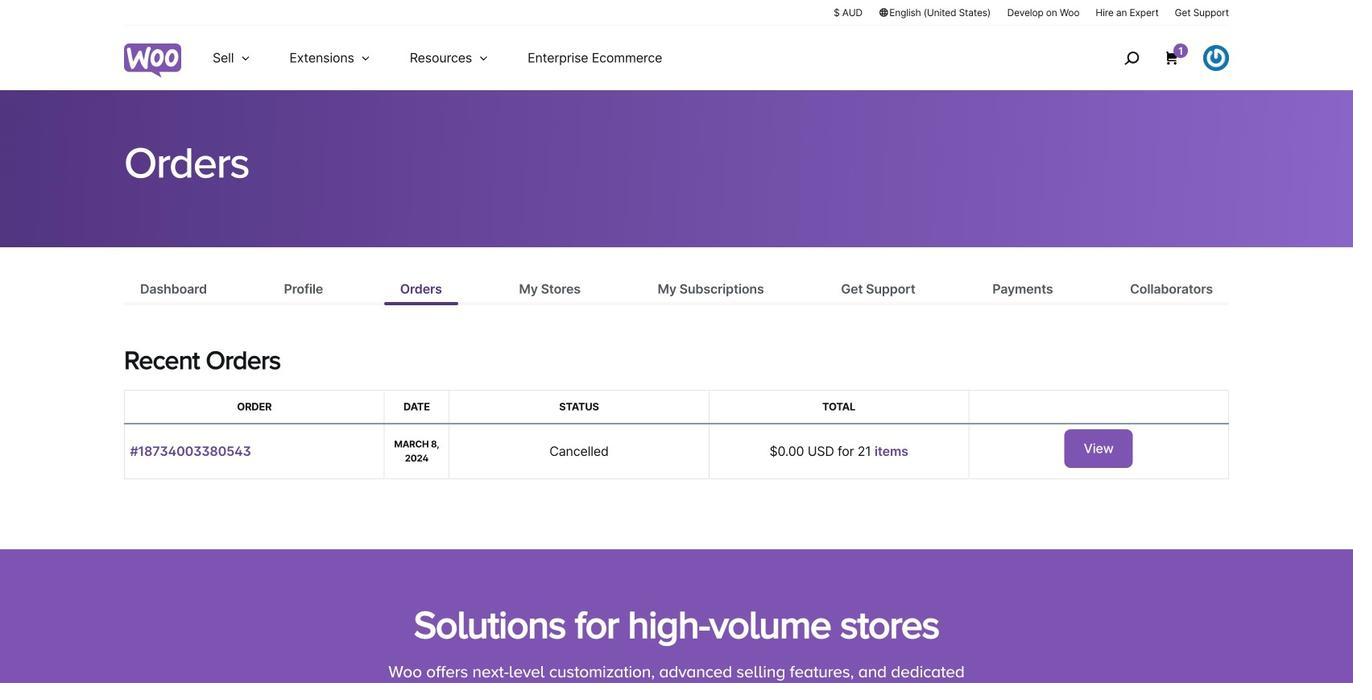Task type: describe. For each thing, give the bounding box(es) containing it.
open account menu image
[[1203, 45, 1229, 71]]



Task type: vqa. For each thing, say whether or not it's contained in the screenshot.
the topmost Customer
no



Task type: locate. For each thing, give the bounding box(es) containing it.
search image
[[1119, 45, 1145, 71]]

service navigation menu element
[[1090, 32, 1229, 84]]



